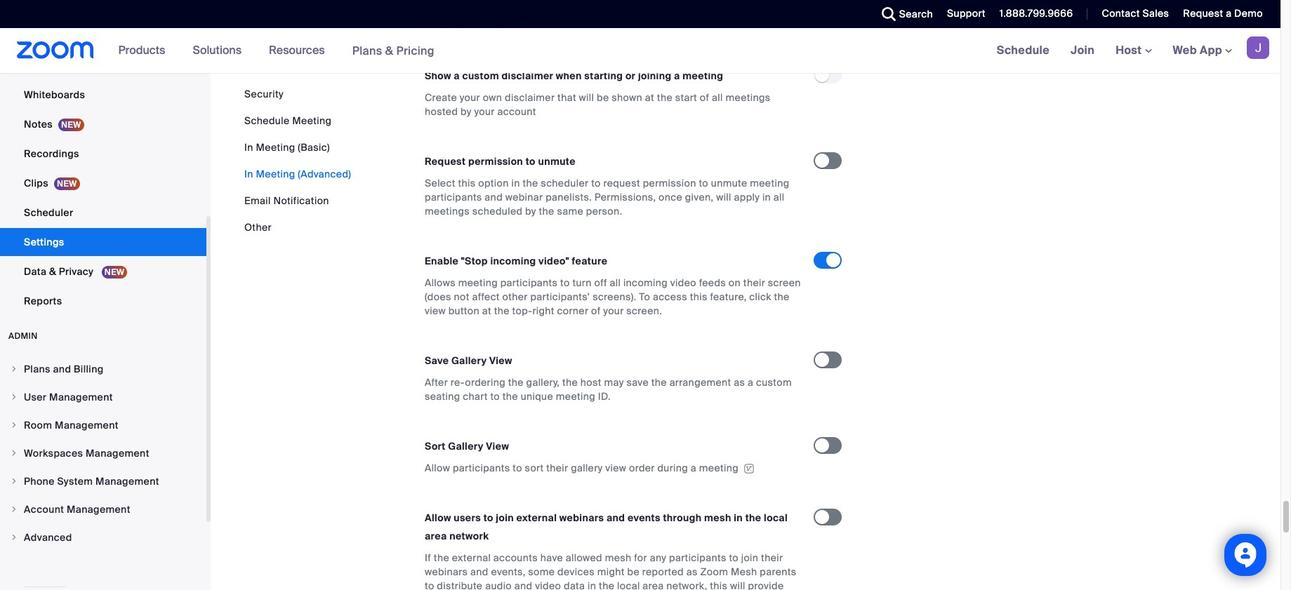 Task type: describe. For each thing, give the bounding box(es) containing it.
they
[[746, 5, 767, 18]]

data & privacy link
[[0, 258, 207, 286]]

user management
[[24, 391, 113, 404]]

phone
[[24, 476, 55, 488]]

create your own disclaimer that will be shown at the start of all meetings hosted by your account
[[425, 91, 771, 118]]

video inside allows meeting participants to turn off all incoming video feeds on their screen (does not affect other participants' screens). to access this feature, click the view button at the top-right corner of your screen.
[[671, 277, 697, 289]]

in right "apply"
[[763, 191, 771, 203]]

option
[[479, 177, 509, 189]]

meeting inside after re-ordering the gallery, the host may save the arrangement as a custom seating chart to the unique meeting id.
[[556, 390, 596, 403]]

privacy
[[59, 266, 93, 278]]

off
[[595, 277, 607, 289]]

ordering
[[465, 376, 506, 389]]

if
[[425, 552, 431, 565]]

unique
[[521, 390, 554, 403]]

products
[[118, 43, 165, 58]]

to inside "allow users to join external webinars and events through mesh in the local area network"
[[484, 512, 494, 525]]

1 vertical spatial from
[[473, 19, 495, 32]]

show
[[425, 69, 452, 82]]

the down "screen"
[[774, 291, 790, 303]]

webinars inside if the external accounts have allowed mesh for any participants to join their webinars and events, some devices might be reported as zoom mesh parents to distribute audio and video data in the local area network, this will provi
[[425, 566, 468, 579]]

room management menu item
[[0, 412, 207, 439]]

save
[[627, 376, 649, 389]]

screen
[[768, 277, 801, 289]]

phone system management
[[24, 476, 159, 488]]

the right "save"
[[652, 376, 667, 389]]

(does
[[425, 291, 452, 303]]

view for save gallery view
[[490, 355, 513, 367]]

area inside "allow users to join external webinars and events through mesh in the local area network"
[[425, 530, 447, 543]]

workspaces
[[24, 447, 83, 460]]

data
[[564, 580, 585, 591]]

enable "stop incoming video" feature
[[425, 255, 608, 267]]

to left request
[[592, 177, 601, 189]]

1.888.799.9666
[[1000, 7, 1074, 20]]

& for pricing
[[385, 43, 394, 58]]

meeting for (advanced)
[[256, 168, 295, 181]]

events,
[[491, 566, 526, 579]]

allow for allow users to join external webinars and events through mesh in the local area network
[[425, 512, 451, 525]]

reports link
[[0, 287, 207, 315]]

recordings link
[[0, 140, 207, 168]]

host
[[581, 376, 602, 389]]

1.888.799.9666 button up schedule link
[[1000, 7, 1074, 20]]

scheduled
[[473, 205, 523, 218]]

right
[[533, 305, 555, 317]]

will inside if the external accounts have allowed mesh for any participants to join their webinars and events, some devices might be reported as zoom mesh parents to distribute audio and video data in the local area network, this will provi
[[731, 580, 746, 591]]

all inside allows meeting participants to turn off all incoming video feeds on their screen (does not affect other participants' screens). to access this feature, click the view button at the top-right corner of your screen.
[[610, 277, 621, 289]]

security link
[[244, 88, 284, 100]]

disclaimer for that
[[505, 91, 555, 104]]

0 vertical spatial unmute
[[538, 155, 576, 168]]

their inside application
[[547, 462, 569, 475]]

through
[[663, 512, 702, 525]]

& for privacy
[[49, 266, 56, 278]]

button
[[449, 305, 480, 317]]

meetings inside create your own disclaimer that will be shown at the start of all meetings hosted by your account
[[726, 91, 771, 104]]

create
[[425, 91, 457, 104]]

account management
[[24, 504, 130, 516]]

to inside allow account members to enable "always join from browser" when they join meetings from join.zoom.us.
[[543, 5, 552, 18]]

in inside "allow users to join external webinars and events through mesh in the local area network"
[[734, 512, 743, 525]]

given,
[[685, 191, 714, 203]]

enable
[[425, 255, 459, 267]]

incoming inside allows meeting participants to turn off all incoming video feeds on their screen (does not affect other participants' screens). to access this feature, click the view button at the top-right corner of your screen.
[[624, 277, 668, 289]]

schedule for schedule
[[997, 43, 1050, 58]]

settings link
[[0, 228, 207, 256]]

account inside create your own disclaimer that will be shown at the start of all meetings hosted by your account
[[498, 105, 537, 118]]

the down other
[[494, 305, 510, 317]]

to
[[639, 291, 651, 303]]

the up unique
[[508, 376, 524, 389]]

other link
[[244, 221, 272, 234]]

admin menu menu
[[0, 356, 207, 553]]

join inside if the external accounts have allowed mesh for any participants to join their webinars and events, some devices might be reported as zoom mesh parents to distribute audio and video data in the local area network, this will provi
[[742, 552, 759, 565]]

workspaces management menu item
[[0, 440, 207, 467]]

(basic)
[[298, 141, 330, 154]]

gallery for save
[[452, 355, 487, 367]]

recordings
[[24, 148, 79, 160]]

request
[[604, 177, 641, 189]]

disclaimer for when
[[502, 69, 554, 82]]

mesh inside "allow users to join external webinars and events through mesh in the local area network"
[[705, 512, 732, 525]]

participants inside application
[[453, 462, 510, 475]]

if the external accounts have allowed mesh for any participants to join their webinars and events, some devices might be reported as zoom mesh parents to distribute audio and video data in the local area network, this will provi
[[425, 552, 797, 591]]

mesh inside if the external accounts have allowed mesh for any participants to join their webinars and events, some devices might be reported as zoom mesh parents to distribute audio and video data in the local area network, this will provi
[[605, 552, 632, 565]]

plans for plans & pricing
[[352, 43, 383, 58]]

this inside if the external accounts have allowed mesh for any participants to join their webinars and events, some devices might be reported as zoom mesh parents to distribute audio and video data in the local area network, this will provi
[[710, 580, 728, 591]]

a left the demo
[[1227, 7, 1232, 20]]

at inside create your own disclaimer that will be shown at the start of all meetings hosted by your account
[[645, 91, 655, 104]]

right image for account
[[10, 506, 18, 514]]

plans for plans and billing
[[24, 363, 50, 376]]

this inside select this option in the scheduler to request permission to unmute meeting participants and webinar panelists. permissions, once given, will apply in all meetings scheduled by the same person.
[[458, 177, 476, 189]]

1 vertical spatial your
[[474, 105, 495, 118]]

resources button
[[269, 28, 331, 73]]

audio
[[486, 580, 512, 591]]

arrangement
[[670, 376, 732, 389]]

allowed
[[566, 552, 603, 565]]

admin
[[8, 331, 38, 342]]

external inside if the external accounts have allowed mesh for any participants to join their webinars and events, some devices might be reported as zoom mesh parents to distribute audio and video data in the local area network, this will provi
[[452, 552, 491, 565]]

network
[[450, 530, 489, 543]]

distribute
[[437, 580, 483, 591]]

a right joining
[[674, 69, 680, 82]]

area inside if the external accounts have allowed mesh for any participants to join their webinars and events, some devices might be reported as zoom mesh parents to distribute audio and video data in the local area network, this will provi
[[643, 580, 664, 591]]

plans and billing
[[24, 363, 104, 376]]

right image for phone
[[10, 478, 18, 486]]

as inside after re-ordering the gallery, the host may save the arrangement as a custom seating chart to the unique meeting id.
[[734, 376, 746, 389]]

to inside allows meeting participants to turn off all incoming video feeds on their screen (does not affect other participants' screens). to access this feature, click the view button at the top-right corner of your screen.
[[561, 277, 570, 289]]

sales
[[1143, 7, 1170, 20]]

management for user management
[[49, 391, 113, 404]]

allow for allow participants to sort their gallery view order during a meeting
[[425, 462, 450, 475]]

account inside allow account members to enable "always join from browser" when they join meetings from join.zoom.us.
[[453, 5, 492, 18]]

shown
[[612, 91, 643, 104]]

might
[[598, 566, 625, 579]]

will inside create your own disclaimer that will be shown at the start of all meetings hosted by your account
[[579, 91, 594, 104]]

not
[[454, 291, 470, 303]]

joining
[[638, 69, 672, 82]]

id.
[[598, 390, 611, 403]]

other
[[503, 291, 528, 303]]

and up the audio
[[471, 566, 489, 579]]

gallery for sort
[[448, 440, 484, 453]]

menu bar containing security
[[244, 87, 351, 235]]

unmute inside select this option in the scheduler to request permission to unmute meeting participants and webinar panelists. permissions, once given, will apply in all meetings scheduled by the same person.
[[711, 177, 748, 189]]

to inside after re-ordering the gallery, the host may save the arrangement as a custom seating chart to the unique meeting id.
[[491, 390, 500, 403]]

pricing
[[397, 43, 435, 58]]

room management
[[24, 419, 119, 432]]

the down might
[[599, 580, 615, 591]]

right image for plans
[[10, 365, 18, 374]]

when inside allow account members to enable "always join from browser" when they join meetings from join.zoom.us.
[[718, 5, 744, 18]]

apply
[[734, 191, 760, 203]]

email notification
[[244, 195, 329, 207]]

same
[[557, 205, 584, 218]]

in meeting (advanced)
[[244, 168, 351, 181]]

schedule for schedule meeting
[[244, 115, 290, 127]]

host button
[[1116, 43, 1152, 58]]

1 vertical spatial when
[[556, 69, 582, 82]]

members
[[495, 5, 540, 18]]

feature,
[[711, 291, 747, 303]]

in up webinar
[[512, 177, 520, 189]]

solutions button
[[193, 28, 248, 73]]

1.888.799.9666 button up join
[[990, 0, 1077, 28]]

allow participants to sort their gallery view order during a meeting application
[[425, 461, 802, 476]]

feeds
[[699, 277, 726, 289]]

local inside "allow users to join external webinars and events through mesh in the local area network"
[[764, 512, 788, 525]]

the right if
[[434, 552, 450, 565]]

by inside create your own disclaimer that will be shown at the start of all meetings hosted by your account
[[461, 105, 472, 118]]

accounts
[[494, 552, 538, 565]]

local inside if the external accounts have allowed mesh for any participants to join their webinars and events, some devices might be reported as zoom mesh parents to distribute audio and video data in the local area network, this will provi
[[617, 580, 640, 591]]

"always
[[590, 5, 626, 18]]

security
[[244, 88, 284, 100]]

participants'
[[531, 291, 590, 303]]

your inside allows meeting participants to turn off all incoming video feeds on their screen (does not affect other participants' screens). to access this feature, click the view button at the top-right corner of your screen.
[[604, 305, 624, 317]]

person.
[[586, 205, 623, 218]]

data
[[24, 266, 47, 278]]

products button
[[118, 28, 172, 73]]

the left host
[[563, 376, 578, 389]]

right image for workspaces management
[[10, 450, 18, 458]]

save
[[425, 355, 449, 367]]

save gallery view
[[425, 355, 513, 367]]

schedule link
[[987, 28, 1061, 73]]

users
[[454, 512, 481, 525]]



Task type: locate. For each thing, give the bounding box(es) containing it.
their up click
[[744, 277, 766, 289]]

external up have
[[517, 512, 557, 525]]

and left the billing
[[53, 363, 71, 376]]

to up mesh at the bottom right of page
[[729, 552, 739, 565]]

at inside allows meeting participants to turn off all incoming video feeds on their screen (does not affect other participants' screens). to access this feature, click the view button at the top-right corner of your screen.
[[482, 305, 492, 317]]

0 vertical spatial their
[[744, 277, 766, 289]]

2 right image from the top
[[10, 450, 18, 458]]

when left they
[[718, 5, 744, 18]]

2 horizontal spatial all
[[774, 191, 785, 203]]

all up screens).
[[610, 277, 621, 289]]

by inside select this option in the scheduler to request permission to unmute meeting participants and webinar panelists. permissions, once given, will apply in all meetings scheduled by the same person.
[[526, 205, 537, 218]]

1 horizontal spatial plans
[[352, 43, 383, 58]]

area down the reported
[[643, 580, 664, 591]]

1 vertical spatial view
[[606, 462, 627, 475]]

a right show
[[454, 69, 460, 82]]

meetings inside allow account members to enable "always join from browser" when they join meetings from join.zoom.us.
[[425, 19, 470, 32]]

join right "always
[[629, 5, 646, 18]]

plans inside product information navigation
[[352, 43, 383, 58]]

whiteboards
[[24, 89, 85, 101]]

a inside allow participants to sort their gallery view order during a meeting application
[[691, 462, 697, 475]]

2 vertical spatial your
[[604, 305, 624, 317]]

parents
[[760, 566, 797, 579]]

participants inside if the external accounts have allowed mesh for any participants to join their webinars and events, some devices might be reported as zoom mesh parents to distribute audio and video data in the local area network, this will provi
[[669, 552, 727, 565]]

right image for room
[[10, 421, 18, 430]]

all right "apply"
[[774, 191, 785, 203]]

and down events,
[[515, 580, 533, 591]]

meetings down 'select'
[[425, 205, 470, 218]]

all
[[712, 91, 723, 104], [774, 191, 785, 203], [610, 277, 621, 289]]

local down might
[[617, 580, 640, 591]]

webinars up distribute
[[425, 566, 468, 579]]

view for sort gallery view
[[486, 440, 509, 453]]

in meeting (basic)
[[244, 141, 330, 154]]

right image inside plans and billing menu item
[[10, 365, 18, 374]]

settings
[[24, 236, 64, 249]]

notification
[[274, 195, 329, 207]]

scheduler link
[[0, 199, 207, 227]]

0 vertical spatial webinars
[[560, 512, 604, 525]]

1 horizontal spatial be
[[628, 566, 640, 579]]

1 horizontal spatial webinars
[[560, 512, 604, 525]]

meetings up "pricing"
[[425, 19, 470, 32]]

0 horizontal spatial from
[[473, 19, 495, 32]]

enable
[[555, 5, 588, 18]]

of inside allows meeting participants to turn off all incoming video feeds on their screen (does not affect other participants' screens). to access this feature, click the view button at the top-right corner of your screen.
[[592, 305, 601, 317]]

video down some
[[535, 580, 561, 591]]

right image down admin
[[10, 365, 18, 374]]

meetings navigation
[[987, 28, 1281, 74]]

in up email
[[244, 168, 253, 181]]

when up that on the top left
[[556, 69, 582, 82]]

0 horizontal spatial incoming
[[491, 255, 536, 267]]

right image left room
[[10, 421, 18, 430]]

right image inside account management menu item
[[10, 506, 18, 514]]

1 horizontal spatial incoming
[[624, 277, 668, 289]]

support
[[948, 7, 986, 20]]

0 vertical spatial meetings
[[425, 19, 470, 32]]

0 vertical spatial permission
[[469, 155, 523, 168]]

allow inside application
[[425, 462, 450, 475]]

0 horizontal spatial permission
[[469, 155, 523, 168]]

1 horizontal spatial this
[[690, 291, 708, 303]]

participants up other
[[501, 277, 558, 289]]

custom inside after re-ordering the gallery, the host may save the arrangement as a custom seating chart to the unique meeting id.
[[757, 376, 792, 389]]

their right sort
[[547, 462, 569, 475]]

0 horizontal spatial schedule
[[244, 115, 290, 127]]

product information navigation
[[108, 28, 445, 74]]

schedule down security
[[244, 115, 290, 127]]

allow for allow account members to enable "always join from browser" when they join meetings from join.zoom.us.
[[425, 5, 450, 18]]

2 vertical spatial allow
[[425, 512, 451, 525]]

meeting inside select this option in the scheduler to request permission to unmute meeting participants and webinar panelists. permissions, once given, will apply in all meetings scheduled by the same person.
[[750, 177, 790, 189]]

when
[[718, 5, 744, 18], [556, 69, 582, 82]]

permissions,
[[595, 191, 656, 203]]

and down option
[[485, 191, 503, 203]]

advanced menu item
[[0, 525, 207, 551]]

1 vertical spatial unmute
[[711, 177, 748, 189]]

after re-ordering the gallery, the host may save the arrangement as a custom seating chart to the unique meeting id.
[[425, 376, 792, 403]]

search button
[[872, 0, 937, 28]]

side navigation navigation
[[0, 0, 211, 591]]

local up parents
[[764, 512, 788, 525]]

room
[[24, 419, 52, 432]]

request up web app dropdown button
[[1184, 7, 1224, 20]]

0 horizontal spatial plans
[[24, 363, 50, 376]]

1 vertical spatial webinars
[[425, 566, 468, 579]]

0 horizontal spatial by
[[461, 105, 472, 118]]

1 vertical spatial view
[[486, 440, 509, 453]]

1 allow from the top
[[425, 5, 450, 18]]

right image left phone
[[10, 478, 18, 486]]

1 vertical spatial right image
[[10, 450, 18, 458]]

meetings
[[425, 19, 470, 32], [726, 91, 771, 104], [425, 205, 470, 218]]

1 horizontal spatial by
[[526, 205, 537, 218]]

on
[[729, 277, 741, 289]]

5 right image from the top
[[10, 534, 18, 542]]

seating
[[425, 390, 461, 403]]

will inside select this option in the scheduler to request permission to unmute meeting participants and webinar panelists. permissions, once given, will apply in all meetings scheduled by the same person.
[[717, 191, 732, 203]]

as up 'network,' at the bottom right of page
[[687, 566, 698, 579]]

0 vertical spatial request
[[1184, 7, 1224, 20]]

in for in meeting (basic)
[[244, 141, 253, 154]]

personal devices
[[24, 59, 107, 72]]

all inside select this option in the scheduler to request permission to unmute meeting participants and webinar panelists. permissions, once given, will apply in all meetings scheduled by the same person.
[[774, 191, 785, 203]]

1 vertical spatial their
[[547, 462, 569, 475]]

"stop
[[461, 255, 488, 267]]

this down zoom
[[710, 580, 728, 591]]

user management menu item
[[0, 384, 207, 411]]

1 vertical spatial this
[[690, 291, 708, 303]]

allow account members to enable "always join from browser" when they join meetings from join.zoom.us.
[[425, 5, 787, 32]]

meeting up "apply"
[[750, 177, 790, 189]]

external down network
[[452, 552, 491, 565]]

to left sort
[[513, 462, 523, 475]]

management down room management menu item
[[86, 447, 149, 460]]

1 horizontal spatial account
[[498, 105, 537, 118]]

0 vertical spatial your
[[460, 91, 480, 104]]

1 vertical spatial mesh
[[605, 552, 632, 565]]

& right the data
[[49, 266, 56, 278]]

view inside application
[[606, 462, 627, 475]]

1.888.799.9666 button
[[990, 0, 1077, 28], [1000, 7, 1074, 20]]

meeting down schedule meeting link
[[256, 141, 295, 154]]

0 horizontal spatial this
[[458, 177, 476, 189]]

meeting up start
[[683, 69, 724, 82]]

0 vertical spatial in
[[244, 141, 253, 154]]

meeting for (basic)
[[256, 141, 295, 154]]

0 vertical spatial when
[[718, 5, 744, 18]]

join up mesh at the bottom right of page
[[742, 552, 759, 565]]

will
[[579, 91, 594, 104], [717, 191, 732, 203], [731, 580, 746, 591]]

1 horizontal spatial view
[[606, 462, 627, 475]]

0 vertical spatial schedule
[[997, 43, 1050, 58]]

plans left "pricing"
[[352, 43, 383, 58]]

start
[[676, 91, 698, 104]]

all inside create your own disclaimer that will be shown at the start of all meetings hosted by your account
[[712, 91, 723, 104]]

0 horizontal spatial &
[[49, 266, 56, 278]]

workspaces management
[[24, 447, 149, 460]]

contact
[[1102, 7, 1141, 20]]

1 vertical spatial by
[[526, 205, 537, 218]]

phone system management menu item
[[0, 469, 207, 495]]

3 allow from the top
[[425, 512, 451, 525]]

clips link
[[0, 169, 207, 197]]

1 vertical spatial meeting
[[256, 141, 295, 154]]

click
[[750, 291, 772, 303]]

plans and billing menu item
[[0, 356, 207, 383]]

2 vertical spatial all
[[610, 277, 621, 289]]

turn
[[573, 277, 592, 289]]

and left events
[[607, 512, 625, 525]]

right image inside advanced 'menu item'
[[10, 534, 18, 542]]

management up workspaces management
[[55, 419, 119, 432]]

0 vertical spatial video
[[671, 277, 697, 289]]

right image inside phone system management menu item
[[10, 478, 18, 486]]

right image left workspaces
[[10, 450, 18, 458]]

gallery right the sort
[[448, 440, 484, 453]]

right image left user
[[10, 393, 18, 402]]

right image left advanced
[[10, 534, 18, 542]]

this inside allows meeting participants to turn off all incoming video feeds on their screen (does not affect other participants' screens). to access this feature, click the view button at the top-right corner of your screen.
[[690, 291, 708, 303]]

1 horizontal spatial request
[[1184, 7, 1224, 20]]

1 horizontal spatial mesh
[[705, 512, 732, 525]]

join inside "allow users to join external webinars and events through mesh in the local area network"
[[496, 512, 514, 525]]

view left order
[[606, 462, 627, 475]]

0 vertical spatial of
[[700, 91, 710, 104]]

0 vertical spatial meeting
[[292, 115, 332, 127]]

will right that on the top left
[[579, 91, 594, 104]]

as inside if the external accounts have allowed mesh for any participants to join their webinars and events, some devices might be reported as zoom mesh parents to distribute audio and video data in the local area network, this will provi
[[687, 566, 698, 579]]

to up participants'
[[561, 277, 570, 289]]

0 vertical spatial custom
[[463, 69, 499, 82]]

1 horizontal spatial local
[[764, 512, 788, 525]]

to inside application
[[513, 462, 523, 475]]

banner
[[0, 28, 1281, 74]]

solutions
[[193, 43, 242, 58]]

be
[[597, 91, 609, 104], [628, 566, 640, 579]]

participants
[[425, 191, 482, 203], [501, 277, 558, 289], [453, 462, 510, 475], [669, 552, 727, 565]]

2 vertical spatial will
[[731, 580, 746, 591]]

the left same
[[539, 205, 555, 218]]

0 horizontal spatial video
[[535, 580, 561, 591]]

area
[[425, 530, 447, 543], [643, 580, 664, 591]]

permission
[[469, 155, 523, 168], [643, 177, 697, 189]]

demo
[[1235, 7, 1264, 20]]

their inside allows meeting participants to turn off all incoming video feeds on their screen (does not affect other participants' screens). to access this feature, click the view button at the top-right corner of your screen.
[[744, 277, 766, 289]]

2 horizontal spatial this
[[710, 580, 728, 591]]

1 horizontal spatial video
[[671, 277, 697, 289]]

contact sales
[[1102, 7, 1170, 20]]

account
[[453, 5, 492, 18], [498, 105, 537, 118]]

2 vertical spatial meetings
[[425, 205, 470, 218]]

permission inside select this option in the scheduler to request permission to unmute meeting participants and webinar panelists. permissions, once given, will apply in all meetings scheduled by the same person.
[[643, 177, 697, 189]]

to up webinar
[[526, 155, 536, 168]]

by down webinar
[[526, 205, 537, 218]]

to up given,
[[699, 177, 709, 189]]

0 vertical spatial view
[[490, 355, 513, 367]]

their inside if the external accounts have allowed mesh for any participants to join their webinars and events, some devices might be reported as zoom mesh parents to distribute audio and video data in the local area network, this will provi
[[762, 552, 784, 565]]

join right they
[[769, 5, 787, 18]]

your down screens).
[[604, 305, 624, 317]]

personal devices link
[[0, 51, 207, 79]]

sort
[[525, 462, 544, 475]]

0 horizontal spatial as
[[687, 566, 698, 579]]

their up parents
[[762, 552, 784, 565]]

meeting left support version for sort gallery view icon
[[700, 462, 739, 475]]

1 horizontal spatial permission
[[643, 177, 697, 189]]

& left "pricing"
[[385, 43, 394, 58]]

own
[[483, 91, 503, 104]]

contact sales link
[[1092, 0, 1173, 28], [1102, 7, 1170, 20]]

1 horizontal spatial area
[[643, 580, 664, 591]]

participants down the sort gallery view
[[453, 462, 510, 475]]

0 horizontal spatial webinars
[[425, 566, 468, 579]]

4 right image from the top
[[10, 506, 18, 514]]

1 vertical spatial at
[[482, 305, 492, 317]]

gallery,
[[527, 376, 560, 389]]

video"
[[539, 255, 570, 267]]

gallery up re-
[[452, 355, 487, 367]]

in down support version for sort gallery view icon
[[734, 512, 743, 525]]

unmute up "apply"
[[711, 177, 748, 189]]

of inside create your own disclaimer that will be shown at the start of all meetings hosted by your account
[[700, 91, 710, 104]]

to down if
[[425, 580, 435, 591]]

will left "apply"
[[717, 191, 732, 203]]

2 allow from the top
[[425, 462, 450, 475]]

join link
[[1061, 28, 1106, 73]]

right image
[[10, 365, 18, 374], [10, 421, 18, 430], [10, 478, 18, 486], [10, 506, 18, 514], [10, 534, 18, 542]]

0 vertical spatial incoming
[[491, 255, 536, 267]]

host
[[1116, 43, 1145, 58]]

meeting inside allows meeting participants to turn off all incoming video feeds on their screen (does not affect other participants' screens). to access this feature, click the view button at the top-right corner of your screen.
[[458, 277, 498, 289]]

allows
[[425, 277, 456, 289]]

and inside menu item
[[53, 363, 71, 376]]

incoming up to
[[624, 277, 668, 289]]

1 vertical spatial disclaimer
[[505, 91, 555, 104]]

scheduler
[[24, 207, 73, 219]]

join
[[1071, 43, 1095, 58]]

0 horizontal spatial mesh
[[605, 552, 632, 565]]

in
[[244, 141, 253, 154], [244, 168, 253, 181]]

0 vertical spatial mesh
[[705, 512, 732, 525]]

select this option in the scheduler to request permission to unmute meeting participants and webinar panelists. permissions, once given, will apply in all meetings scheduled by the same person.
[[425, 177, 790, 218]]

2 vertical spatial this
[[710, 580, 728, 591]]

be inside if the external accounts have allowed mesh for any participants to join their webinars and events, some devices might be reported as zoom mesh parents to distribute audio and video data in the local area network, this will provi
[[628, 566, 640, 579]]

1 right image from the top
[[10, 393, 18, 402]]

disclaimer inside create your own disclaimer that will be shown at the start of all meetings hosted by your account
[[505, 91, 555, 104]]

0 vertical spatial account
[[453, 5, 492, 18]]

3 right image from the top
[[10, 478, 18, 486]]

the left unique
[[503, 390, 518, 403]]

and inside select this option in the scheduler to request permission to unmute meeting participants and webinar panelists. permissions, once given, will apply in all meetings scheduled by the same person.
[[485, 191, 503, 203]]

2 in from the top
[[244, 168, 253, 181]]

webinars inside "allow users to join external webinars and events through mesh in the local area network"
[[560, 512, 604, 525]]

permission up option
[[469, 155, 523, 168]]

disclaimer left that on the top left
[[505, 91, 555, 104]]

0 vertical spatial &
[[385, 43, 394, 58]]

allow up "pricing"
[[425, 5, 450, 18]]

disclaimer up own on the left
[[502, 69, 554, 82]]

1 horizontal spatial custom
[[757, 376, 792, 389]]

request for request a demo
[[1184, 7, 1224, 20]]

0 vertical spatial at
[[645, 91, 655, 104]]

external inside "allow users to join external webinars and events through mesh in the local area network"
[[517, 512, 557, 525]]

the up webinar
[[523, 177, 539, 189]]

your left own on the left
[[460, 91, 480, 104]]

request for request permission to unmute
[[425, 155, 466, 168]]

right image
[[10, 393, 18, 402], [10, 450, 18, 458]]

right image inside user management menu item
[[10, 393, 18, 402]]

0 horizontal spatial view
[[425, 305, 446, 317]]

1 vertical spatial &
[[49, 266, 56, 278]]

0 vertical spatial allow
[[425, 5, 450, 18]]

management down phone system management menu item
[[67, 504, 130, 516]]

at
[[645, 91, 655, 104], [482, 305, 492, 317]]

view down (does
[[425, 305, 446, 317]]

personal menu menu
[[0, 0, 207, 317]]

participants up zoom
[[669, 552, 727, 565]]

devices
[[558, 566, 595, 579]]

1 vertical spatial local
[[617, 580, 640, 591]]

in right data on the left of page
[[588, 580, 597, 591]]

1 vertical spatial account
[[498, 105, 537, 118]]

right image left account
[[10, 506, 18, 514]]

right image for user management
[[10, 393, 18, 402]]

in inside if the external accounts have allowed mesh for any participants to join their webinars and events, some devices might be reported as zoom mesh parents to distribute audio and video data in the local area network, this will provi
[[588, 580, 597, 591]]

join right users
[[496, 512, 514, 525]]

the inside create your own disclaimer that will be shown at the start of all meetings hosted by your account
[[657, 91, 673, 104]]

events
[[628, 512, 661, 525]]

a inside after re-ordering the gallery, the host may save the arrangement as a custom seating chart to the unique meeting id.
[[748, 376, 754, 389]]

incoming up other
[[491, 255, 536, 267]]

0 horizontal spatial local
[[617, 580, 640, 591]]

zoom logo image
[[17, 41, 94, 59]]

a right the arrangement
[[748, 376, 754, 389]]

affect
[[472, 291, 500, 303]]

search
[[900, 8, 934, 20]]

account management menu item
[[0, 497, 207, 523]]

be down starting
[[597, 91, 609, 104]]

1 in from the top
[[244, 141, 253, 154]]

and inside "allow users to join external webinars and events through mesh in the local area network"
[[607, 512, 625, 525]]

mesh up might
[[605, 552, 632, 565]]

participants inside select this option in the scheduler to request permission to unmute meeting participants and webinar panelists. permissions, once given, will apply in all meetings scheduled by the same person.
[[425, 191, 482, 203]]

0 vertical spatial this
[[458, 177, 476, 189]]

1 horizontal spatial &
[[385, 43, 394, 58]]

management for room management
[[55, 419, 119, 432]]

0 vertical spatial area
[[425, 530, 447, 543]]

0 horizontal spatial account
[[453, 5, 492, 18]]

schedule inside schedule link
[[997, 43, 1050, 58]]

user
[[24, 391, 47, 404]]

screen.
[[627, 305, 663, 317]]

0 horizontal spatial be
[[597, 91, 609, 104]]

participants inside allows meeting participants to turn off all incoming video feeds on their screen (does not affect other participants' screens). to access this feature, click the view button at the top-right corner of your screen.
[[501, 277, 558, 289]]

right image inside room management menu item
[[10, 421, 18, 430]]

at down affect
[[482, 305, 492, 317]]

meetings inside select this option in the scheduler to request permission to unmute meeting participants and webinar panelists. permissions, once given, will apply in all meetings scheduled by the same person.
[[425, 205, 470, 218]]

feature
[[572, 255, 608, 267]]

meeting
[[292, 115, 332, 127], [256, 141, 295, 154], [256, 168, 295, 181]]

gallery
[[571, 462, 603, 475]]

this left option
[[458, 177, 476, 189]]

banner containing products
[[0, 28, 1281, 74]]

1 vertical spatial be
[[628, 566, 640, 579]]

right image inside workspaces management menu item
[[10, 450, 18, 458]]

1 horizontal spatial from
[[649, 5, 671, 18]]

request permission to unmute
[[425, 155, 576, 168]]

resources
[[269, 43, 325, 58]]

the inside "allow users to join external webinars and events through mesh in the local area network"
[[746, 512, 762, 525]]

0 horizontal spatial when
[[556, 69, 582, 82]]

of right start
[[700, 91, 710, 104]]

1 vertical spatial incoming
[[624, 277, 668, 289]]

access
[[653, 291, 688, 303]]

1 horizontal spatial as
[[734, 376, 746, 389]]

1 vertical spatial in
[[244, 168, 253, 181]]

0 horizontal spatial external
[[452, 552, 491, 565]]

from
[[649, 5, 671, 18], [473, 19, 495, 32]]

1 horizontal spatial schedule
[[997, 43, 1050, 58]]

as right the arrangement
[[734, 376, 746, 389]]

profile picture image
[[1248, 37, 1270, 59]]

0 vertical spatial from
[[649, 5, 671, 18]]

& inside personal menu menu
[[49, 266, 56, 278]]

management for account management
[[67, 504, 130, 516]]

1 right image from the top
[[10, 365, 18, 374]]

be inside create your own disclaimer that will be shown at the start of all meetings hosted by your account
[[597, 91, 609, 104]]

of right corner
[[592, 305, 601, 317]]

video inside if the external accounts have allowed mesh for any participants to join their webinars and events, some devices might be reported as zoom mesh parents to distribute audio and video data in the local area network, this will provi
[[535, 580, 561, 591]]

management for workspaces management
[[86, 447, 149, 460]]

1 vertical spatial all
[[774, 191, 785, 203]]

allow inside allow account members to enable "always join from browser" when they join meetings from join.zoom.us.
[[425, 5, 450, 18]]

a
[[1227, 7, 1232, 20], [454, 69, 460, 82], [674, 69, 680, 82], [748, 376, 754, 389], [691, 462, 697, 475]]

view inside allows meeting participants to turn off all incoming video feeds on their screen (does not affect other participants' screens). to access this feature, click the view button at the top-right corner of your screen.
[[425, 305, 446, 317]]

1 vertical spatial schedule
[[244, 115, 290, 127]]

1 vertical spatial area
[[643, 580, 664, 591]]

view
[[425, 305, 446, 317], [606, 462, 627, 475]]

1 vertical spatial video
[[535, 580, 561, 591]]

re-
[[451, 376, 465, 389]]

video
[[671, 277, 697, 289], [535, 580, 561, 591]]

support version for sort gallery view image
[[743, 464, 757, 474]]

webinars up allowed
[[560, 512, 604, 525]]

sort gallery view
[[425, 440, 509, 453]]

0 vertical spatial disclaimer
[[502, 69, 554, 82]]

0 vertical spatial by
[[461, 105, 472, 118]]

network,
[[667, 580, 708, 591]]

menu bar
[[244, 87, 351, 235]]

video up access
[[671, 277, 697, 289]]

0 horizontal spatial area
[[425, 530, 447, 543]]

allow inside "allow users to join external webinars and events through mesh in the local area network"
[[425, 512, 451, 525]]

meeting inside application
[[700, 462, 739, 475]]

0 vertical spatial all
[[712, 91, 723, 104]]

1 horizontal spatial of
[[700, 91, 710, 104]]

meeting up affect
[[458, 277, 498, 289]]

2 right image from the top
[[10, 421, 18, 430]]

clips
[[24, 177, 48, 190]]

account down own on the left
[[498, 105, 537, 118]]

& inside product information navigation
[[385, 43, 394, 58]]

plans inside menu item
[[24, 363, 50, 376]]

in for in meeting (advanced)
[[244, 168, 253, 181]]

incoming
[[491, 255, 536, 267], [624, 277, 668, 289]]

a right 'during'
[[691, 462, 697, 475]]

request
[[1184, 7, 1224, 20], [425, 155, 466, 168]]

allow participants to sort their gallery view order during a meeting
[[425, 462, 739, 475]]

in meeting (basic) link
[[244, 141, 330, 154]]

0 horizontal spatial request
[[425, 155, 466, 168]]

for
[[635, 552, 648, 565]]

your down own on the left
[[474, 105, 495, 118]]

0 vertical spatial view
[[425, 305, 446, 317]]

management up account management menu item
[[96, 476, 159, 488]]

notes link
[[0, 110, 207, 138]]

schedule
[[997, 43, 1050, 58], [244, 115, 290, 127]]

1 vertical spatial request
[[425, 155, 466, 168]]



Task type: vqa. For each thing, say whether or not it's contained in the screenshot.
the Shared with Me
no



